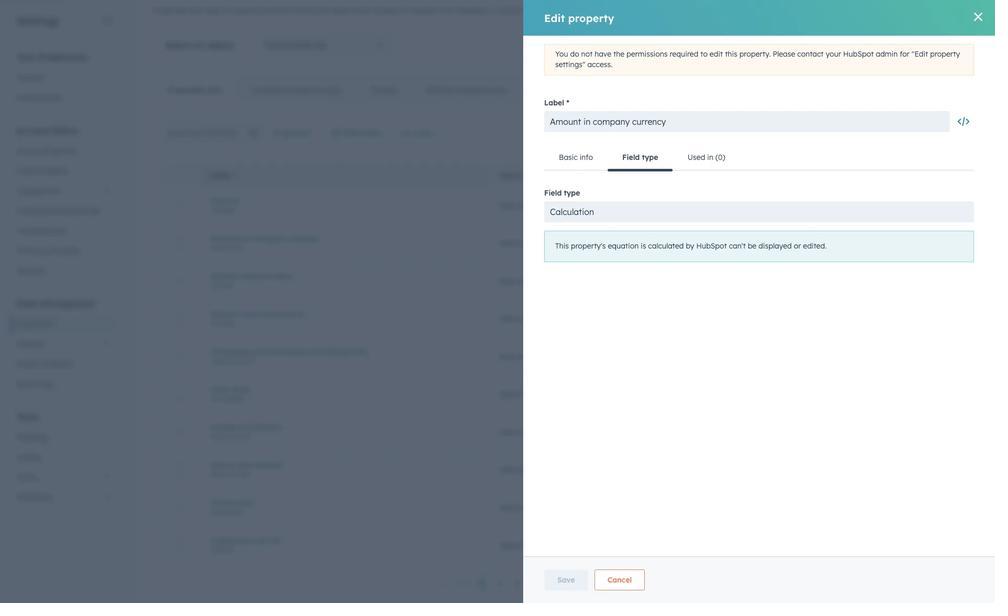 Task type: vqa. For each thing, say whether or not it's contained in the screenshot.


Task type: locate. For each thing, give the bounding box(es) containing it.
create for date
[[211, 498, 235, 507]]

0 vertical spatial name
[[634, 6, 655, 15]]

0 horizontal spatial create
[[211, 498, 235, 507]]

reason
[[255, 422, 282, 432], [256, 460, 283, 470]]

1 vertical spatial properties
[[286, 40, 327, 50]]

1 deal activity from the top
[[499, 352, 543, 361]]

to
[[222, 6, 229, 15], [905, 40, 913, 50]]

information for close date
[[517, 389, 558, 399]]

all inside 'popup button'
[[273, 128, 282, 137]]

user
[[253, 536, 269, 545]]

3 button
[[512, 577, 523, 591]]

text down lost
[[239, 432, 251, 440]]

deal information for created by user id
[[499, 540, 558, 550]]

0 horizontal spatial to
[[222, 6, 229, 15]]

0 vertical spatial multi-
[[211, 432, 227, 440]]

0 vertical spatial closed
[[211, 422, 235, 432]]

2 number from the top
[[211, 281, 235, 289]]

management
[[40, 298, 95, 309]]

1 vertical spatial activity
[[517, 427, 543, 437]]

1 vertical spatial deal information
[[499, 503, 558, 512]]

all left groups
[[273, 128, 282, 137]]

1 vertical spatial picker
[[227, 508, 245, 516]]

number inside annual contract value number
[[211, 281, 235, 289]]

& inside data management element
[[43, 359, 49, 369]]

1 vertical spatial name
[[211, 172, 229, 180]]

reason for closed won reason
[[256, 460, 283, 470]]

created by user id number
[[211, 536, 281, 554]]

go to deals settings
[[892, 40, 966, 50]]

account for account defaults
[[17, 146, 45, 156]]

setup
[[53, 125, 78, 136]]

line down lost
[[227, 432, 238, 440]]

security link
[[10, 261, 117, 281]]

1 horizontal spatial property
[[936, 129, 961, 137]]

0 horizontal spatial in
[[242, 234, 248, 243]]

tracking code
[[17, 226, 66, 235]]

multi- up closed won reason multi-line text
[[211, 432, 227, 440]]

all left the field
[[331, 128, 340, 137]]

& for consent
[[44, 246, 49, 255]]

1 vertical spatial &
[[44, 246, 49, 255]]

text down of
[[243, 357, 254, 365]]

2 deal activity from the top
[[499, 427, 543, 437]]

per
[[647, 578, 660, 588]]

0 vertical spatial hubspot
[[720, 201, 751, 210]]

2 closed from the top
[[211, 460, 235, 470]]

0 horizontal spatial all
[[273, 128, 282, 137]]

0 vertical spatial activity
[[517, 352, 543, 361]]

recurring
[[239, 309, 273, 319]]

2
[[498, 579, 502, 589]]

properties left (0)
[[458, 85, 493, 95]]

multi- inside closed won reason multi-line text
[[211, 470, 227, 478]]

annual for annual recurring revenue
[[211, 309, 236, 319]]

2 picker from the top
[[227, 508, 245, 516]]

tab panel containing all groups
[[153, 103, 979, 602]]

properties left are
[[153, 6, 188, 15]]

0 vertical spatial annual
[[211, 271, 236, 281]]

audit
[[17, 379, 35, 389]]

closed left lost
[[211, 422, 235, 432]]

1 horizontal spatial all
[[331, 128, 340, 137]]

1 vertical spatial deal activity
[[499, 427, 543, 437]]

2 vertical spatial text
[[239, 470, 251, 478]]

2 hubspot from the top
[[720, 238, 751, 248]]

0 vertical spatial text
[[243, 357, 254, 365]]

1 number from the top
[[211, 206, 235, 214]]

closed inside closed lost reason multi-line text
[[211, 422, 235, 432]]

2 multi- from the top
[[211, 470, 227, 478]]

multi- inside closed lost reason multi-line text
[[211, 432, 227, 440]]

deal information
[[499, 389, 558, 399], [499, 503, 558, 512], [499, 540, 558, 550]]

marketing
[[17, 492, 52, 502]]

1 vertical spatial reason
[[256, 460, 283, 470]]

& left "export"
[[43, 359, 49, 369]]

properties left (53) at the left
[[168, 85, 205, 95]]

0 vertical spatial property
[[293, 85, 323, 95]]

calculation
[[211, 244, 244, 251]]

value
[[272, 271, 292, 281]]

reason right lost
[[255, 422, 282, 432]]

0 vertical spatial picker
[[227, 395, 245, 403]]

10 per page
[[636, 578, 681, 588]]

hubspot
[[720, 201, 751, 210], [720, 238, 751, 248]]

reason inside closed lost reason multi-line text
[[255, 422, 282, 432]]

1 vertical spatial text
[[239, 432, 251, 440]]

amount up calculation
[[211, 234, 239, 243]]

audit logs link
[[10, 374, 117, 394]]

import & export
[[17, 359, 74, 369]]

line for won
[[227, 470, 238, 478]]

deal information for create date
[[499, 503, 558, 512]]

create for property
[[914, 129, 934, 137]]

all inside popup button
[[331, 128, 340, 137]]

deal activity for closed lost reason
[[499, 427, 543, 437]]

have
[[547, 6, 564, 15]]

in right records
[[401, 6, 407, 15]]

code
[[48, 226, 66, 235]]

multi- for closed won reason
[[211, 470, 227, 478]]

ascending sort. press to sort descending. image
[[233, 171, 236, 179]]

privacy & consent link
[[10, 241, 117, 261]]

text inside closed lost reason multi-line text
[[239, 432, 251, 440]]

0 horizontal spatial property
[[293, 85, 323, 95]]

1 deal information from the top
[[499, 389, 558, 399]]

1 annual from the top
[[211, 271, 236, 281]]

text
[[243, 357, 254, 365], [239, 432, 251, 440], [239, 470, 251, 478]]

1 amount from the top
[[211, 196, 239, 205]]

account
[[17, 125, 51, 136], [17, 146, 45, 156]]

in up calculation
[[242, 234, 248, 243]]

amount for number
[[211, 196, 239, 205]]

2 deal information from the top
[[499, 503, 558, 512]]

revenue inside annual recurring revenue number
[[275, 309, 304, 319]]

picker for close
[[227, 395, 245, 403]]

all for all field types
[[331, 128, 340, 137]]

number down "ascending sort. press to sort descending." element
[[211, 206, 235, 214]]

deal for amount
[[499, 201, 515, 210]]

meetings link
[[10, 427, 117, 447]]

closed
[[211, 422, 235, 432], [211, 460, 235, 470]]

1 vertical spatial amount
[[211, 234, 239, 243]]

or
[[657, 6, 665, 15]]

property inside conditional property logic link
[[293, 85, 323, 95]]

name left or
[[634, 6, 655, 15]]

2 activity from the top
[[517, 427, 543, 437]]

privacy & consent
[[17, 246, 80, 255]]

audit logs
[[17, 379, 54, 389]]

to right used
[[222, 6, 229, 15]]

0 vertical spatial create
[[914, 129, 934, 137]]

privacy
[[17, 246, 42, 255]]

general link
[[10, 68, 117, 88]]

1 vertical spatial closed
[[211, 460, 235, 470]]

1 horizontal spatial properties
[[566, 6, 601, 15]]

annual inside annual recurring revenue number
[[211, 309, 236, 319]]

4 number from the top
[[211, 546, 235, 554]]

annual recurring revenue number
[[211, 309, 304, 327]]

tools element
[[10, 411, 117, 567]]

all groups button
[[266, 122, 324, 143]]

deal for annual recurring revenue
[[499, 314, 515, 323]]

all groups
[[273, 128, 310, 137]]

3 number from the top
[[211, 319, 235, 327]]

0
[[953, 201, 957, 210]]

properties are used to collect and store information about your records in hubspot. for example, a contact might have properties like first name or lead status.
[[153, 6, 710, 15]]

property for conditional
[[293, 85, 323, 95]]

2 deal revenue from the top
[[499, 238, 544, 248]]

deal for closed won reason
[[499, 465, 515, 474]]

create inside "create date date picker"
[[211, 498, 235, 507]]

deal revenue
[[499, 201, 544, 210], [499, 238, 544, 248], [499, 276, 544, 286], [499, 314, 544, 323]]

annual for annual contract value
[[211, 271, 236, 281]]

account up users
[[17, 146, 45, 156]]

0 vertical spatial line
[[231, 357, 241, 365]]

in inside campaign of last booking in meetings tool single-line text
[[309, 347, 315, 356]]

date down closed won reason multi-line text
[[237, 498, 255, 507]]

defaults
[[47, 146, 76, 156]]

hubspot for amount in company currency
[[720, 238, 751, 248]]

information for created by user id
[[517, 540, 558, 550]]

picker inside the close date date picker
[[227, 395, 245, 403]]

properties inside data management element
[[17, 319, 52, 329]]

all inside popup button
[[402, 128, 411, 138]]

0 vertical spatial account
[[17, 125, 51, 136]]

1 vertical spatial multi-
[[211, 470, 227, 478]]

date
[[232, 385, 250, 394], [211, 395, 225, 403], [237, 498, 255, 507], [211, 508, 225, 516]]

0 vertical spatial amount
[[211, 196, 239, 205]]

0 horizontal spatial name
[[211, 172, 229, 180]]

closed inside closed won reason multi-line text
[[211, 460, 235, 470]]

1 vertical spatial annual
[[211, 309, 236, 319]]

company
[[251, 234, 285, 243]]

account up the account defaults
[[17, 125, 51, 136]]

reason inside closed won reason multi-line text
[[256, 460, 283, 470]]

to right go
[[905, 40, 913, 50]]

users
[[17, 166, 36, 176]]

amount for in
[[211, 234, 239, 243]]

& right the privacy on the top
[[44, 246, 49, 255]]

1 horizontal spatial name
[[634, 6, 655, 15]]

line inside closed won reason multi-line text
[[227, 470, 238, 478]]

2 vertical spatial &
[[43, 359, 49, 369]]

1 vertical spatial in
[[242, 234, 248, 243]]

2 annual from the top
[[211, 309, 236, 319]]

10
[[636, 578, 645, 588]]

closed lost reason button
[[211, 422, 474, 432]]

2 vertical spatial deal activity
[[499, 465, 543, 474]]

might
[[525, 6, 545, 15]]

security
[[17, 266, 45, 275]]

1 horizontal spatial in
[[309, 347, 315, 356]]

deals
[[915, 40, 934, 50]]

picker up created
[[227, 508, 245, 516]]

1 multi- from the top
[[211, 432, 227, 440]]

for
[[443, 6, 455, 15]]

properties up objects
[[17, 319, 52, 329]]

text down won
[[239, 470, 251, 478]]

pagination navigation
[[436, 577, 621, 591]]

3 deal activity from the top
[[499, 465, 543, 474]]

reason right won
[[256, 460, 283, 470]]

amount down "ascending sort. press to sort descending." element
[[211, 196, 239, 205]]

2 amount from the top
[[211, 234, 239, 243]]

line down campaign
[[231, 357, 241, 365]]

deal revenue for value
[[499, 276, 544, 286]]

Search search field
[[161, 122, 266, 143]]

deal revenue for company
[[499, 238, 544, 248]]

amount inside amount in company currency calculation
[[211, 234, 239, 243]]

2 horizontal spatial in
[[401, 6, 407, 15]]

number down calculation
[[211, 281, 235, 289]]

name left "ascending sort. press to sort descending." element
[[211, 172, 229, 180]]

& right users
[[38, 166, 43, 176]]

annual down calculation
[[211, 271, 236, 281]]

1 vertical spatial hubspot
[[720, 238, 751, 248]]

preferences
[[39, 52, 88, 62]]

text for won
[[239, 470, 251, 478]]

all for all users
[[402, 128, 411, 138]]

all left users
[[402, 128, 411, 138]]

text inside closed won reason multi-line text
[[239, 470, 251, 478]]

tab list
[[153, 77, 520, 103]]

properties down 'store'
[[286, 40, 327, 50]]

closed left won
[[211, 460, 235, 470]]

3
[[516, 579, 520, 589]]

annual contract value button
[[211, 271, 474, 281]]

3 activity from the top
[[517, 465, 543, 474]]

deal for create date
[[499, 503, 515, 512]]

and
[[255, 6, 269, 15]]

2 vertical spatial in
[[309, 347, 315, 356]]

contact
[[496, 6, 523, 15]]

(0)
[[495, 85, 505, 95]]

line inside closed lost reason multi-line text
[[227, 432, 238, 440]]

deal revenue for revenue
[[499, 314, 544, 323]]

0 vertical spatial properties
[[566, 6, 601, 15]]

created by user id button
[[211, 536, 474, 545]]

number up campaign
[[211, 319, 235, 327]]

2 account from the top
[[17, 146, 45, 156]]

archived properties (0) link
[[411, 78, 520, 103]]

1 vertical spatial create
[[211, 498, 235, 507]]

1 horizontal spatial create
[[914, 129, 934, 137]]

1 hubspot from the top
[[720, 201, 751, 210]]

tab list containing properties (53)
[[153, 77, 520, 103]]

date down close
[[211, 395, 225, 403]]

3 deal revenue from the top
[[499, 276, 544, 286]]

6
[[570, 579, 574, 589]]

picker down close
[[227, 395, 245, 403]]

1 activity from the top
[[517, 352, 543, 361]]

0 vertical spatial reason
[[255, 422, 282, 432]]

1 account from the top
[[17, 125, 51, 136]]

revenue for revenue
[[517, 314, 544, 323]]

in right booking
[[309, 347, 315, 356]]

3 deal information from the top
[[499, 540, 558, 550]]

0 vertical spatial deal information
[[499, 389, 558, 399]]

0 vertical spatial deal activity
[[499, 352, 543, 361]]

4 deal revenue from the top
[[499, 314, 544, 323]]

your
[[17, 52, 36, 62]]

contract
[[239, 271, 269, 281]]

revenue for company
[[517, 238, 544, 248]]

1 vertical spatial account
[[17, 146, 45, 156]]

tab panel
[[153, 103, 979, 602]]

multi- up "create date date picker"
[[211, 470, 227, 478]]

activity
[[517, 352, 543, 361], [517, 427, 543, 437], [517, 465, 543, 474]]

closed for closed lost reason
[[211, 422, 235, 432]]

property inside create property button
[[936, 129, 961, 137]]

activity for closed won reason
[[517, 465, 543, 474]]

line down won
[[227, 470, 238, 478]]

properties for properties (53)
[[168, 85, 205, 95]]

0 horizontal spatial properties
[[286, 40, 327, 50]]

create inside create property button
[[914, 129, 934, 137]]

activity for campaign of last booking in meetings tool
[[517, 352, 543, 361]]

1 vertical spatial line
[[227, 432, 238, 440]]

number down created
[[211, 546, 235, 554]]

go
[[892, 40, 903, 50]]

your preferences element
[[10, 51, 117, 108]]

2 horizontal spatial all
[[402, 128, 411, 138]]

annual left "recurring" on the left bottom
[[211, 309, 236, 319]]

annual inside annual contract value number
[[211, 271, 236, 281]]

press to sort. element
[[525, 171, 529, 180]]

properties left like in the right top of the page
[[566, 6, 601, 15]]

1 picker from the top
[[227, 395, 245, 403]]

amount
[[211, 196, 239, 205], [211, 234, 239, 243]]

in
[[401, 6, 407, 15], [242, 234, 248, 243], [309, 347, 315, 356]]

2 vertical spatial activity
[[517, 465, 543, 474]]

1 horizontal spatial to
[[905, 40, 913, 50]]

2 vertical spatial line
[[227, 470, 238, 478]]

1 closed from the top
[[211, 422, 235, 432]]

field
[[342, 128, 359, 137]]

groups
[[284, 128, 310, 137]]

0 vertical spatial &
[[38, 166, 43, 176]]

object:
[[207, 40, 235, 50]]

reason for closed lost reason
[[255, 422, 282, 432]]

2 vertical spatial deal information
[[499, 540, 558, 550]]

1 vertical spatial property
[[936, 129, 961, 137]]

picker inside "create date date picker"
[[227, 508, 245, 516]]

information
[[290, 6, 331, 15], [517, 389, 558, 399], [517, 503, 558, 512], [517, 540, 558, 550]]

id
[[271, 536, 281, 545]]



Task type: describe. For each thing, give the bounding box(es) containing it.
conditional property logic link
[[236, 78, 356, 103]]

picker for create
[[227, 508, 245, 516]]

inbox button
[[10, 467, 117, 487]]

activity for closed lost reason
[[517, 427, 543, 437]]

amount button
[[211, 196, 474, 205]]

tool
[[354, 347, 368, 356]]

marketplace downloads link
[[10, 201, 117, 221]]

create property button
[[905, 125, 970, 142]]

records
[[373, 6, 399, 15]]

groups link
[[356, 78, 411, 103]]

closed for closed won reason
[[211, 460, 235, 470]]

1
[[480, 579, 484, 589]]

deal information for close date
[[499, 389, 558, 399]]

date right close
[[232, 385, 250, 394]]

like
[[603, 6, 615, 15]]

revenue for value
[[517, 276, 544, 286]]

line for lost
[[227, 432, 238, 440]]

ascending sort. press to sort descending. element
[[233, 171, 236, 180]]

0 vertical spatial to
[[222, 6, 229, 15]]

notifications
[[17, 93, 62, 102]]

information for create date
[[517, 503, 558, 512]]

conditional property logic
[[251, 85, 341, 95]]

hubspot for amount
[[720, 201, 751, 210]]

& for export
[[43, 359, 49, 369]]

properties for properties are used to collect and store information about your records in hubspot. for example, a contact might have properties like first name or lead status.
[[153, 6, 188, 15]]

all for all groups
[[273, 128, 282, 137]]

campaign
[[211, 347, 249, 356]]

create date button
[[211, 498, 474, 507]]

5 button
[[548, 577, 560, 591]]

text for lost
[[239, 432, 251, 440]]

deal for campaign of last booking in meetings tool
[[499, 352, 515, 361]]

an
[[194, 40, 204, 50]]

general
[[17, 73, 44, 82]]

closed won reason button
[[211, 460, 474, 470]]

downloads
[[62, 206, 100, 216]]

all users button
[[395, 122, 447, 144]]

calling
[[17, 453, 40, 462]]

deal activity for campaign of last booking in meetings tool
[[499, 352, 543, 361]]

teams
[[46, 166, 68, 176]]

& for teams
[[38, 166, 43, 176]]

2 button
[[494, 577, 506, 591]]

close
[[211, 385, 230, 394]]

deal for created by user id
[[499, 540, 515, 550]]

next button
[[578, 577, 621, 591]]

name inside button
[[211, 172, 229, 180]]

deal for amount in company currency
[[499, 238, 515, 248]]

settings
[[937, 40, 966, 50]]

deal for close date
[[499, 389, 515, 399]]

marketing button
[[10, 487, 117, 507]]

objects button
[[10, 334, 117, 354]]

all field types
[[331, 128, 381, 137]]

multi- for closed lost reason
[[211, 432, 227, 440]]

amount in company currency button
[[211, 234, 474, 243]]

users & teams
[[17, 166, 68, 176]]

account setup
[[17, 125, 78, 136]]

lead
[[667, 6, 684, 15]]

text inside campaign of last booking in meetings tool single-line text
[[243, 357, 254, 365]]

campaign of last booking in meetings tool button
[[211, 347, 474, 356]]

amount in company currency calculation
[[211, 234, 319, 251]]

deal activity for closed won reason
[[499, 465, 543, 474]]

prev
[[456, 579, 473, 589]]

store
[[271, 6, 288, 15]]

10 per page button
[[630, 573, 695, 594]]

tracking
[[17, 226, 46, 235]]

last
[[260, 347, 274, 356]]

archived
[[426, 85, 456, 95]]

0 vertical spatial in
[[401, 6, 407, 15]]

property for create
[[936, 129, 961, 137]]

users
[[413, 128, 433, 138]]

1 vertical spatial to
[[905, 40, 913, 50]]

used
[[203, 6, 220, 15]]

1 deal revenue from the top
[[499, 201, 544, 210]]

objects
[[17, 339, 43, 349]]

data
[[17, 298, 37, 309]]

date up created
[[211, 508, 225, 516]]

deal for closed lost reason
[[499, 427, 515, 437]]

logs
[[37, 379, 54, 389]]

conditional
[[251, 85, 291, 95]]

status.
[[686, 6, 710, 15]]

types
[[361, 128, 381, 137]]

number inside amount number
[[211, 206, 235, 214]]

close date button
[[211, 385, 474, 394]]

(53)
[[207, 85, 221, 95]]

notifications link
[[10, 88, 117, 108]]

closed lost reason multi-line text
[[211, 422, 282, 440]]

deal for annual contract value
[[499, 276, 515, 286]]

amount number
[[211, 196, 239, 214]]

first
[[617, 6, 632, 15]]

line inside campaign of last booking in meetings tool single-line text
[[231, 357, 241, 365]]

properties for properties
[[17, 319, 52, 329]]

prev button
[[436, 577, 477, 591]]

in inside amount in company currency calculation
[[242, 234, 248, 243]]

account defaults link
[[10, 141, 117, 161]]

annual recurring revenue button
[[211, 309, 474, 319]]

data management element
[[10, 298, 117, 394]]

number inside created by user id number
[[211, 546, 235, 554]]

deal inside deal properties popup button
[[266, 40, 284, 50]]

page
[[662, 578, 681, 588]]

account setup element
[[10, 125, 117, 281]]

import
[[17, 359, 41, 369]]

consent
[[52, 246, 80, 255]]

number inside annual recurring revenue number
[[211, 319, 235, 327]]

won
[[237, 460, 254, 470]]

account for account setup
[[17, 125, 51, 136]]

close date date picker
[[211, 385, 250, 403]]

annual contract value number
[[211, 271, 292, 289]]

properties (53)
[[168, 85, 221, 95]]

5
[[552, 579, 556, 589]]

inbox
[[17, 473, 37, 482]]

properties inside deal properties popup button
[[286, 40, 327, 50]]

name button
[[198, 163, 487, 186]]

meetings
[[318, 347, 351, 356]]

press to sort. image
[[525, 171, 529, 179]]

properties link
[[10, 314, 117, 334]]

integrations button
[[10, 181, 117, 201]]

your
[[355, 6, 371, 15]]

by
[[242, 536, 251, 545]]

group
[[499, 172, 522, 180]]

example,
[[457, 6, 488, 15]]

create date date picker
[[211, 498, 255, 516]]

calling link
[[10, 447, 117, 467]]



